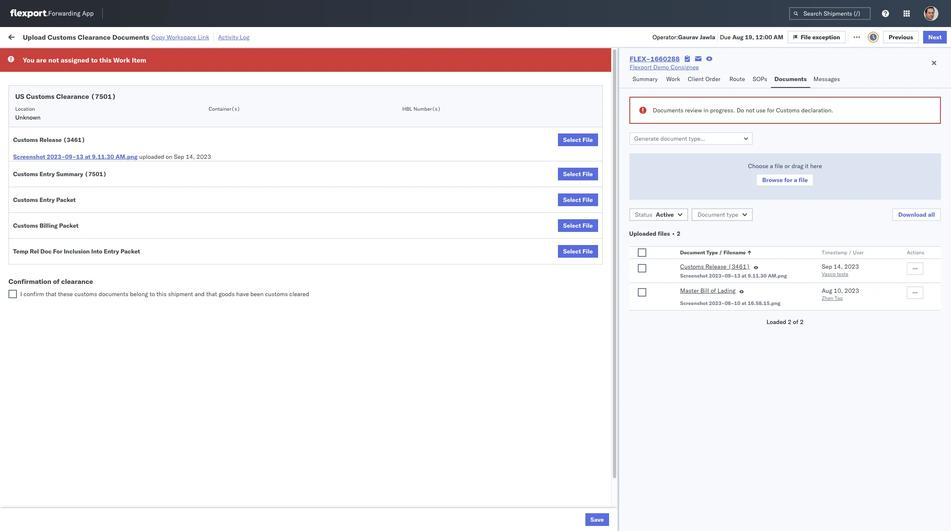Task type: locate. For each thing, give the bounding box(es) containing it.
1 1846748 from the top
[[593, 83, 619, 91]]

4 test123456 from the top
[[713, 139, 749, 147]]

4 4, from the top
[[223, 158, 228, 165]]

choi
[[871, 288, 884, 296]]

1 schedule from the top
[[19, 83, 44, 90]]

5 flex-2130384 from the top
[[575, 474, 619, 482]]

select file button for customs entry packet
[[559, 194, 598, 206]]

1 horizontal spatial :
[[197, 52, 198, 59]]

confirm pickup from los angeles, ca
[[19, 232, 120, 239]]

am.png left uploaded
[[116, 153, 138, 161]]

gvcu5265864
[[645, 288, 687, 295], [645, 306, 687, 314]]

appointment down clearance
[[69, 287, 104, 295]]

or
[[785, 162, 791, 170]]

2 select file button from the top
[[559, 168, 598, 181]]

a inside button
[[795, 176, 798, 184]]

schedule delivery appointment button up us customs clearance (7501)
[[19, 82, 104, 92]]

clearance inside button
[[66, 176, 93, 183]]

2130387
[[593, 288, 619, 296], [593, 307, 619, 314], [593, 344, 619, 351], [593, 400, 619, 407], [593, 418, 619, 426]]

appointment up confirm pickup from los angeles, ca
[[69, 213, 104, 221]]

5 select file button from the top
[[559, 245, 598, 258]]

client order
[[688, 75, 721, 83]]

ocean fcl for fourth schedule pickup from los angeles, ca button from the bottom
[[319, 120, 349, 128]]

2 horizontal spatial for
[[785, 176, 793, 184]]

4, for fourth schedule pickup from los angeles, ca button from the bottom
[[223, 120, 228, 128]]

workitem button
[[5, 66, 153, 75]]

0 vertical spatial screenshot
[[13, 153, 45, 161]]

1 resize handle column header from the left
[[152, 66, 162, 532]]

a right choose
[[771, 162, 774, 170]]

: left ready
[[61, 52, 63, 59]]

screenshot down master
[[681, 300, 708, 307]]

1 vertical spatial (7501)
[[85, 170, 107, 178]]

(3461) up screenshot 2023-09-13 at 9.11.30 am.png
[[729, 263, 751, 271]]

1 vertical spatial entry
[[40, 196, 55, 204]]

container
[[645, 68, 668, 74]]

0 horizontal spatial gaurav
[[679, 33, 699, 41]]

numbers for container numbers
[[669, 68, 690, 74]]

0 vertical spatial status
[[46, 52, 61, 59]]

14, right uploaded
[[186, 153, 195, 161]]

0 horizontal spatial customs release (3461)
[[13, 136, 85, 144]]

test123456
[[713, 83, 749, 91], [713, 102, 749, 109], [713, 120, 749, 128], [713, 139, 749, 147], [713, 158, 749, 165]]

dec for 13,
[[210, 213, 221, 221]]

location unknown
[[15, 106, 41, 121]]

0 horizontal spatial summary
[[56, 170, 83, 178]]

0 horizontal spatial :
[[61, 52, 63, 59]]

am.png up 16.58.15.png
[[769, 273, 788, 279]]

1 vertical spatial 09-
[[725, 273, 735, 279]]

pickup down 'customs entry summary (7501)'
[[46, 194, 64, 202]]

2 schedule from the top
[[19, 101, 44, 109]]

1 horizontal spatial of
[[711, 287, 717, 295]]

progress
[[133, 52, 154, 59]]

1 confirm from the top
[[19, 232, 41, 239]]

5 hlxu8034992 from the top
[[735, 157, 776, 165]]

fcl for schedule delivery appointment button for 11:59 pm pst, dec 13, 2022
[[338, 213, 349, 221]]

2 vertical spatial of
[[794, 319, 799, 326]]

activity
[[218, 33, 238, 41]]

customs release (3461) down unknown
[[13, 136, 85, 144]]

resize handle column header for mbl/mawb numbers
[[830, 66, 841, 532]]

schedule
[[19, 83, 44, 90], [19, 101, 44, 109], [19, 120, 44, 128], [19, 139, 44, 146], [19, 157, 44, 165], [19, 194, 44, 202], [19, 213, 44, 221], [19, 269, 44, 276], [19, 287, 44, 295]]

gaurav down operator
[[845, 83, 864, 91]]

schedule pickup from los angeles, ca link for first schedule pickup from los angeles, ca button
[[19, 101, 124, 109]]

this left 8:30
[[157, 291, 167, 298]]

forwarding
[[48, 10, 80, 18]]

0 horizontal spatial jawla
[[700, 33, 716, 41]]

summary down screenshot 2023-09-13 at 9.11.30 am.png link
[[56, 170, 83, 178]]

aug up zhen at the right bottom of the page
[[823, 287, 833, 295]]

0 vertical spatial abcdefg78456546
[[713, 195, 770, 202]]

jawla left due
[[700, 33, 716, 41]]

by:
[[31, 52, 39, 59]]

1 : from the left
[[61, 52, 63, 59]]

timestamp
[[823, 250, 848, 256]]

at for screenshot 2023-08-10 at 16.58.15.png
[[742, 300, 747, 307]]

lhuu7894563, up active
[[645, 195, 689, 202]]

2 numbers from the left
[[744, 68, 765, 74]]

0 horizontal spatial am.png
[[116, 153, 138, 161]]

: for status
[[61, 52, 63, 59]]

confirm inside button
[[19, 250, 41, 258]]

upload up customs entry packet at the top left
[[19, 176, 39, 183]]

2023- down master bill of lading link at the bottom of page
[[710, 300, 725, 307]]

schedule delivery appointment button for 11:59 pm pst, dec 13, 2022
[[19, 213, 104, 222]]

0 vertical spatial customs release (3461)
[[13, 136, 85, 144]]

gaurav up "1660288"
[[679, 33, 699, 41]]

at left risk
[[178, 33, 183, 40]]

you are not assigned to this work item
[[23, 56, 147, 64]]

4 select from the top
[[564, 222, 582, 230]]

4 lhuu7894563, uetu5238478 from the top
[[645, 250, 732, 258]]

entry right into
[[104, 248, 119, 256]]

0 vertical spatial dec
[[210, 213, 221, 221]]

name
[[403, 68, 416, 74]]

1 horizontal spatial consignee
[[671, 63, 699, 71]]

14, inside 'sep 14, 2023 vasco teste'
[[834, 263, 844, 271]]

at for screenshot 2023-09-13 at 9.11.30 am.png uploaded on sep 14, 2023
[[85, 153, 91, 161]]

0 horizontal spatial numbers
[[669, 68, 690, 74]]

1 vertical spatial document
[[681, 250, 706, 256]]

clearance down workitem "button"
[[56, 92, 89, 101]]

13 up upload customs clearance documents
[[76, 153, 83, 161]]

hlxu8034992 up the browse
[[735, 157, 776, 165]]

on right 169
[[217, 33, 224, 40]]

1 numbers from the left
[[669, 68, 690, 74]]

0 horizontal spatial client
[[388, 68, 401, 74]]

1 vertical spatial 9.11.30
[[748, 273, 767, 279]]

1 gvcu5265864 from the top
[[645, 288, 687, 295]]

1 vertical spatial release
[[706, 263, 727, 271]]

resize handle column header
[[152, 66, 162, 532], [268, 66, 278, 532], [305, 66, 315, 532], [373, 66, 383, 532], [442, 66, 452, 532], [547, 66, 557, 532], [631, 66, 641, 532], [699, 66, 709, 532], [830, 66, 841, 532], [899, 66, 909, 532], [930, 66, 940, 532]]

confirm pickup from los angeles, ca link
[[19, 231, 120, 240]]

1846748
[[593, 83, 619, 91], [593, 102, 619, 109], [593, 120, 619, 128], [593, 139, 619, 147], [593, 158, 619, 165], [593, 176, 619, 184]]

los for first schedule pickup from los angeles, ca button from the bottom
[[80, 269, 89, 276]]

4 fcl from the top
[[338, 213, 349, 221]]

angeles, for first schedule pickup from los angeles, ca button from the bottom
[[91, 269, 114, 276]]

0 horizontal spatial for
[[81, 52, 88, 59]]

status left ready
[[46, 52, 61, 59]]

goods
[[219, 291, 235, 298]]

0 vertical spatial file
[[775, 162, 784, 170]]

2 11:59 from the top
[[167, 102, 183, 109]]

pm
[[185, 83, 194, 91], [185, 102, 194, 109], [185, 120, 194, 128], [185, 158, 194, 165], [185, 213, 194, 221], [181, 232, 191, 240], [181, 288, 191, 296]]

19,
[[746, 33, 755, 41]]

0 vertical spatial not
[[48, 56, 59, 64]]

0 vertical spatial confirm
[[19, 232, 41, 239]]

1 horizontal spatial status
[[636, 211, 653, 219]]

3 appointment from the top
[[69, 213, 104, 221]]

5 2130384 from the top
[[593, 474, 619, 482]]

1 vertical spatial packet
[[59, 222, 79, 230]]

screenshot
[[13, 153, 45, 161], [681, 273, 708, 279], [681, 300, 708, 307]]

customs right the been
[[265, 291, 288, 298]]

schedule delivery appointment for 11:59 pm pst, dec 13, 2022
[[19, 213, 104, 221]]

hlxu8034992 down use in the top of the page
[[735, 120, 776, 128]]

5 ceau7522281, from the top
[[645, 157, 689, 165]]

consignee inside "flexport demo consignee" link
[[671, 63, 699, 71]]

doc
[[40, 248, 52, 256]]

ceau7522281, up active
[[645, 176, 689, 184]]

1 4, from the top
[[223, 83, 228, 91]]

angeles, up screenshot 2023-09-13 at 9.11.30 am.png uploaded on sep 14, 2023
[[91, 120, 114, 128]]

1 horizontal spatial customs
[[265, 291, 288, 298]]

origin
[[903, 288, 919, 296]]

4:00 pm pst, dec 23, 2022
[[167, 232, 244, 240]]

schedule delivery appointment button up billing at the top
[[19, 213, 104, 222]]

schedule delivery appointment link up screenshot 2023-09-13 at 9.11.30 am.png link
[[19, 138, 104, 147]]

a down drag
[[795, 176, 798, 184]]

9 resize handle column header from the left
[[830, 66, 841, 532]]

lhuu7894563, uetu5238478 down ∙
[[645, 250, 732, 258]]

lhuu7894563, up files at the top of page
[[645, 213, 689, 221]]

0 horizontal spatial 14,
[[186, 153, 195, 161]]

filtered
[[8, 52, 29, 59]]

hlxu8034992 up choose
[[735, 139, 776, 146]]

0 vertical spatial aug
[[733, 33, 744, 41]]

clearance down screenshot 2023-09-13 at 9.11.30 am.png link
[[66, 176, 93, 183]]

appointment for 8:30 pm pst, jan 23, 2023
[[69, 287, 104, 295]]

2 select from the top
[[564, 170, 582, 178]]

angeles, for 2nd schedule pickup from los angeles, ca button from the bottom
[[91, 194, 114, 202]]

2
[[677, 230, 681, 238], [788, 319, 792, 326], [801, 319, 804, 326]]

angeles, up upload customs clearance documents
[[91, 157, 114, 165]]

0 vertical spatial work
[[92, 33, 107, 40]]

pst, for 4:00
[[192, 232, 205, 240]]

link
[[198, 33, 209, 41]]

: left the no
[[197, 52, 198, 59]]

2 select file from the top
[[564, 170, 593, 178]]

0 vertical spatial jawla
[[700, 33, 716, 41]]

upload for upload customs clearance documents
[[19, 176, 39, 183]]

4 lhuu7894563, from the top
[[645, 250, 689, 258]]

5 schedule pickup from los angeles, ca link from the top
[[19, 268, 124, 277]]

document for document type
[[698, 211, 726, 219]]

angeles, down us customs clearance (7501)
[[91, 101, 114, 109]]

documents button
[[772, 71, 811, 88]]

schedule delivery appointment link up billing at the top
[[19, 213, 104, 221]]

clearance up work,
[[78, 33, 111, 41]]

work left the item
[[113, 56, 130, 64]]

import work button
[[72, 33, 107, 40]]

9.11.30 up upload customs clearance documents
[[92, 153, 114, 161]]

4 2130387 from the top
[[593, 400, 619, 407]]

2 vertical spatial entry
[[104, 248, 119, 256]]

0 vertical spatial entry
[[40, 170, 55, 178]]

sep 14, 2023 vasco teste
[[823, 263, 860, 278]]

dec
[[210, 213, 221, 221], [206, 232, 217, 240]]

8 resize handle column header from the left
[[699, 66, 709, 532]]

at right 10
[[742, 300, 747, 307]]

have
[[236, 291, 249, 298]]

not right are
[[48, 56, 59, 64]]

4 schedule delivery appointment from the top
[[19, 287, 104, 295]]

ceau7522281, down the container numbers
[[645, 83, 689, 91]]

packet for customs entry packet
[[56, 196, 76, 204]]

(3461)
[[63, 136, 85, 144], [729, 263, 751, 271]]

for inside button
[[785, 176, 793, 184]]

appointment for 11:59 pm pdt, nov 4, 2022
[[69, 83, 104, 90]]

1 vertical spatial screenshot
[[681, 273, 708, 279]]

1 select file button from the top
[[559, 134, 598, 146]]

1 vertical spatial sep
[[823, 263, 833, 271]]

0 vertical spatial gaurav
[[679, 33, 699, 41]]

select for customs entry packet
[[564, 196, 582, 204]]

1 horizontal spatial not
[[746, 107, 755, 114]]

1 vertical spatial maeu9408431
[[713, 307, 756, 314]]

schedule delivery appointment link for 8:30 pm pst, jan 23, 2023
[[19, 287, 104, 296]]

0 horizontal spatial a
[[771, 162, 774, 170]]

pickup right unknown
[[46, 120, 64, 128]]

pst, for 11:59
[[196, 213, 209, 221]]

1 horizontal spatial for
[[768, 107, 775, 114]]

4 ceau7522281, from the top
[[645, 139, 689, 146]]

1 horizontal spatial aug
[[823, 287, 833, 295]]

2 vertical spatial clearance
[[66, 176, 93, 183]]

4 schedule delivery appointment link from the top
[[19, 287, 104, 296]]

appointment down workitem "button"
[[69, 83, 104, 90]]

ceau7522281, down generate document type... text box
[[645, 157, 689, 165]]

13 up lading
[[735, 273, 741, 279]]

pickup for first schedule pickup from los angeles, ca button from the bottom
[[46, 269, 64, 276]]

ceau7522281,
[[645, 83, 689, 91], [645, 102, 689, 109], [645, 120, 689, 128], [645, 139, 689, 146], [645, 157, 689, 165], [645, 176, 689, 184]]

08-
[[725, 300, 735, 307]]

pickup up confirmation of clearance
[[46, 269, 64, 276]]

3 schedule delivery appointment button from the top
[[19, 213, 104, 222]]

appointment up screenshot 2023-09-13 at 9.11.30 am.png link
[[69, 139, 104, 146]]

(3461) up screenshot 2023-09-13 at 9.11.30 am.png link
[[63, 136, 85, 144]]

lhuu7894563, up msdu7304509 at the right bottom of page
[[645, 250, 689, 258]]

ceau7522281, down review
[[645, 139, 689, 146]]

2 fcl from the top
[[338, 120, 349, 128]]

entry up customs billing packet
[[40, 196, 55, 204]]

screenshot up 'customs entry summary (7501)'
[[13, 153, 45, 161]]

file
[[807, 33, 817, 40], [801, 33, 812, 41], [583, 136, 593, 144], [583, 170, 593, 178], [583, 196, 593, 204], [583, 222, 593, 230], [583, 248, 593, 256]]

Generate document type... text field
[[630, 132, 753, 145]]

0 horizontal spatial that
[[46, 291, 56, 298]]

0 horizontal spatial 9.11.30
[[92, 153, 114, 161]]

gvcu5265864 down msdu7304509 at the right bottom of page
[[645, 288, 687, 295]]

(7501) for us customs clearance (7501)
[[91, 92, 116, 101]]

1 horizontal spatial client
[[688, 75, 704, 83]]

5 select file from the top
[[564, 248, 593, 256]]

schedule delivery appointment button up screenshot 2023-09-13 at 9.11.30 am.png link
[[19, 138, 104, 147]]

customs
[[48, 33, 76, 41], [26, 92, 55, 101], [777, 107, 800, 114], [13, 136, 38, 144], [13, 170, 38, 178], [40, 176, 64, 183], [13, 196, 38, 204], [13, 222, 38, 230], [681, 263, 704, 271]]

status : ready for work, blocked, in progress
[[46, 52, 154, 59]]

confirm delivery
[[19, 250, 64, 258]]

3 schedule from the top
[[19, 120, 44, 128]]

confirm delivery link
[[19, 250, 64, 258]]

customs down clearance
[[74, 291, 97, 298]]

1 vertical spatial gaurav
[[845, 83, 864, 91]]

ceau7522281, up generate document type... text box
[[645, 120, 689, 128]]

file
[[775, 162, 784, 170], [799, 176, 809, 184]]

None checkbox
[[638, 249, 647, 257], [638, 264, 647, 273], [638, 289, 647, 297], [638, 249, 647, 257], [638, 264, 647, 273], [638, 289, 647, 297]]

3 schedule delivery appointment link from the top
[[19, 213, 104, 221]]

select file for customs billing packet
[[564, 222, 593, 230]]

sep up vasco
[[823, 263, 833, 271]]

3 schedule delivery appointment from the top
[[19, 213, 104, 221]]

schedule delivery appointment for 8:30 pm pst, jan 23, 2023
[[19, 287, 104, 295]]

client left name
[[388, 68, 401, 74]]

schedule delivery appointment button down confirmation of clearance
[[19, 287, 104, 296]]

angeles, for fourth schedule pickup from los angeles, ca button from the bottom
[[91, 120, 114, 128]]

flex-1889466
[[575, 195, 619, 202], [575, 213, 619, 221], [575, 232, 619, 240], [575, 251, 619, 258]]

confirm
[[19, 232, 41, 239], [19, 250, 41, 258]]

document inside button
[[698, 211, 726, 219]]

2 horizontal spatial work
[[667, 75, 681, 83]]

schedule for first schedule pickup from los angeles, ca button
[[19, 101, 44, 109]]

None checkbox
[[8, 290, 17, 299]]

:
[[61, 52, 63, 59], [197, 52, 198, 59]]

2 schedule pickup from los angeles, ca from the top
[[19, 120, 124, 128]]

2 vertical spatial abcdefg78456546
[[713, 251, 770, 258]]

flex-1846748
[[575, 83, 619, 91], [575, 102, 619, 109], [575, 120, 619, 128], [575, 139, 619, 147], [575, 158, 619, 165], [575, 176, 619, 184]]

ceau7522281, hlxu6269489, hlxu8034992
[[645, 83, 776, 91], [645, 102, 776, 109], [645, 120, 776, 128], [645, 139, 776, 146], [645, 157, 776, 165], [645, 176, 776, 184]]

schedule pickup from los angeles, ca button
[[19, 101, 124, 110], [19, 120, 124, 129], [19, 157, 124, 166], [19, 194, 124, 203], [19, 268, 124, 278]]

client inside button
[[388, 68, 401, 74]]

0 vertical spatial maeu9408431
[[713, 288, 756, 296]]

2 ocean fcl from the top
[[319, 120, 349, 128]]

file down it
[[799, 176, 809, 184]]

on right uploaded
[[166, 153, 173, 161]]

flex-1846748 button
[[561, 81, 620, 93], [561, 81, 620, 93], [561, 100, 620, 111], [561, 100, 620, 111], [561, 118, 620, 130], [561, 118, 620, 130], [561, 137, 620, 149], [561, 137, 620, 149], [561, 155, 620, 167], [561, 155, 620, 167], [561, 174, 620, 186], [561, 174, 620, 186]]

0 horizontal spatial sep
[[174, 153, 184, 161]]

1 horizontal spatial that
[[206, 291, 217, 298]]

maeu9408431 up 10
[[713, 288, 756, 296]]

client for client name
[[388, 68, 401, 74]]

at down document type / filename button on the top of the page
[[742, 273, 747, 279]]

bill
[[701, 287, 710, 295]]

0 horizontal spatial of
[[53, 278, 60, 286]]

lhuu7894563, uetu5238478 up active
[[645, 195, 732, 202]]

document inside button
[[681, 250, 706, 256]]

1 horizontal spatial release
[[706, 263, 727, 271]]

screenshot 2023-09-13 at 9.11.30 am.png
[[681, 273, 788, 279]]

1 appointment from the top
[[69, 83, 104, 90]]

5 schedule pickup from los angeles, ca from the top
[[19, 269, 124, 276]]

1 vertical spatial aug
[[823, 287, 833, 295]]

1 vertical spatial status
[[636, 211, 653, 219]]

schedule delivery appointment link up us customs clearance (7501)
[[19, 82, 104, 91]]

4 schedule from the top
[[19, 139, 44, 146]]

pdt, for third schedule pickup from los angeles, ca button
[[196, 158, 209, 165]]

fcl for third schedule pickup from los angeles, ca button
[[338, 158, 349, 165]]

angeles, down upload customs clearance documents button
[[91, 194, 114, 202]]

0 vertical spatial (3461)
[[63, 136, 85, 144]]

browse for a file
[[763, 176, 809, 184]]

pickup for fourth schedule pickup from los angeles, ca button from the bottom
[[46, 120, 64, 128]]

from for fourth schedule pickup from los angeles, ca button from the bottom
[[66, 120, 78, 128]]

schedule pickup from los angeles, ca link for fourth schedule pickup from los angeles, ca button from the bottom
[[19, 120, 124, 128]]

1 vertical spatial 14,
[[834, 263, 844, 271]]

hbl number(s)
[[403, 106, 441, 112]]

abcdefg78456546 for schedule pickup from los angeles, ca
[[713, 195, 770, 202]]

screenshot for screenshot 2023-09-13 at 9.11.30 am.png
[[681, 273, 708, 279]]

1 vertical spatial (3461)
[[729, 263, 751, 271]]

mbl/mawb numbers
[[713, 68, 765, 74]]

sep right uploaded
[[174, 153, 184, 161]]

3 select file button from the top
[[559, 194, 598, 206]]

from for 2nd schedule pickup from los angeles, ca button from the bottom
[[66, 194, 78, 202]]

gvcu5265864 down master
[[645, 306, 687, 314]]

no
[[200, 52, 207, 59]]

release up screenshot 2023-09-13 at 9.11.30 am.png link
[[40, 136, 62, 144]]

1893174
[[593, 269, 619, 277]]

schedule pickup from los angeles, ca for 2nd schedule pickup from los angeles, ca button from the bottom schedule pickup from los angeles, ca link
[[19, 194, 124, 202]]

7 resize handle column header from the left
[[631, 66, 641, 532]]

status up uploaded
[[636, 211, 653, 219]]

10
[[735, 300, 741, 307]]

/ inside button
[[720, 250, 723, 256]]

pst, up '4:00 pm pst, dec 23, 2022'
[[196, 213, 209, 221]]

schedule for third schedule pickup from los angeles, ca button
[[19, 157, 44, 165]]

1989365
[[593, 493, 619, 500]]

23, down "13," in the top left of the page
[[219, 232, 228, 240]]

2022 for third schedule pickup from los angeles, ca button
[[230, 158, 245, 165]]

9.11.30 up 16.58.15.png
[[748, 273, 767, 279]]

temp rel doc for inclusion into entry packet
[[13, 248, 140, 256]]

2 1889466 from the top
[[593, 213, 619, 221]]

file exception
[[807, 33, 847, 40], [801, 33, 841, 41]]

0 vertical spatial 9.11.30
[[92, 153, 114, 161]]

(7501) for customs entry summary (7501)
[[85, 170, 107, 178]]

2 hlxu8034992 from the top
[[735, 102, 776, 109]]

9.11.30 for screenshot 2023-09-13 at 9.11.30 am.png
[[748, 273, 767, 279]]

2 horizontal spatial 2
[[801, 319, 804, 326]]

0 vertical spatial 09-
[[65, 153, 76, 161]]

test
[[425, 83, 436, 91], [493, 83, 504, 91], [425, 102, 436, 109], [425, 120, 436, 128], [493, 120, 504, 128], [425, 158, 436, 165], [493, 158, 504, 165], [425, 213, 436, 221], [493, 213, 504, 221], [425, 232, 436, 240], [493, 232, 504, 240], [890, 288, 902, 296]]

1 schedule delivery appointment link from the top
[[19, 82, 104, 91]]

1 vertical spatial upload
[[19, 176, 39, 183]]

next button
[[924, 31, 948, 43]]

status
[[46, 52, 61, 59], [636, 211, 653, 219]]

1 horizontal spatial numbers
[[744, 68, 765, 74]]

angeles, up into
[[87, 232, 111, 239]]

0 horizontal spatial status
[[46, 52, 61, 59]]

release down document type / filename
[[706, 263, 727, 271]]

4 resize handle column header from the left
[[373, 66, 383, 532]]

3 pdt, from the top
[[196, 120, 209, 128]]

abcdefg78456546 up document type / filename button on the top of the page
[[713, 213, 770, 221]]

jawla up savant
[[865, 83, 880, 91]]

resize handle column header for container numbers
[[699, 66, 709, 532]]

0 vertical spatial 2023-
[[47, 153, 65, 161]]

packet
[[56, 196, 76, 204], [59, 222, 79, 230], [121, 248, 140, 256]]

1 vertical spatial a
[[795, 176, 798, 184]]

3 abcdefg78456546 from the top
[[713, 251, 770, 258]]

2 vertical spatial screenshot
[[681, 300, 708, 307]]

0 vertical spatial for
[[81, 52, 88, 59]]

1 vertical spatial this
[[157, 291, 167, 298]]

23, for 2023
[[217, 288, 226, 296]]

2130384
[[593, 362, 619, 370], [593, 381, 619, 389], [593, 437, 619, 444], [593, 455, 619, 463], [593, 474, 619, 482]]

1 vertical spatial 23,
[[217, 288, 226, 296]]

gaurav jawla
[[845, 83, 880, 91]]

los for 2nd schedule pickup from los angeles, ca button from the bottom
[[80, 194, 89, 202]]

09- for screenshot 2023-09-13 at 9.11.30 am.png
[[725, 273, 735, 279]]

1 select from the top
[[564, 136, 582, 144]]

snoozed : no
[[177, 52, 207, 59]]

4 flex-2130384 from the top
[[575, 455, 619, 463]]

client inside button
[[688, 75, 704, 83]]

master
[[681, 287, 699, 295]]

0 vertical spatial 14,
[[186, 153, 195, 161]]

1 horizontal spatial a
[[795, 176, 798, 184]]

0 horizontal spatial on
[[166, 153, 173, 161]]

for left work,
[[81, 52, 88, 59]]

hlxu8034992 down mbl/mawb numbers button at the right top
[[735, 83, 776, 91]]

risk
[[185, 33, 194, 40]]

delivery for 8:30 pm pst, jan 23, 2023
[[46, 287, 68, 295]]

sops
[[753, 75, 768, 83]]

3 ocean fcl from the top
[[319, 158, 349, 165]]

5 ceau7522281, hlxu6269489, hlxu8034992 from the top
[[645, 157, 776, 165]]

ca for 2nd schedule pickup from los angeles, ca button from the bottom
[[116, 194, 124, 202]]

0 vertical spatial upload
[[23, 33, 46, 41]]

1 horizontal spatial sep
[[823, 263, 833, 271]]

1 horizontal spatial work
[[113, 56, 130, 64]]

sep inside 'sep 14, 2023 vasco teste'
[[823, 263, 833, 271]]

pickup down billing at the top
[[43, 232, 61, 239]]

customs release (3461) down document type / filename
[[681, 263, 751, 271]]

3 2130384 from the top
[[593, 437, 619, 444]]

8:30 pm pst, jan 23, 2023
[[167, 288, 243, 296]]

/ right type
[[720, 250, 723, 256]]

schedule delivery appointment button
[[19, 82, 104, 92], [19, 138, 104, 147], [19, 213, 104, 222], [19, 287, 104, 296]]

msdu7304509
[[645, 269, 688, 277]]

3 fcl from the top
[[338, 158, 349, 165]]

work right import
[[92, 33, 107, 40]]

ca for "confirm pickup from los angeles, ca" button
[[112, 232, 120, 239]]

screenshot 2023-08-10 at 16.58.15.png
[[681, 300, 781, 307]]

container numbers
[[645, 68, 690, 74]]

select for customs billing packet
[[564, 222, 582, 230]]

confirm delivery button
[[19, 250, 64, 259]]

am.png
[[116, 153, 138, 161], [769, 273, 788, 279]]

2022 for 11:59 pm pdt, nov 4, 2022's schedule delivery appointment button
[[230, 83, 245, 91]]

bosch ocean test
[[388, 83, 436, 91], [456, 83, 504, 91], [388, 102, 436, 109], [388, 120, 436, 128], [456, 120, 504, 128], [388, 158, 436, 165], [456, 158, 504, 165], [388, 213, 436, 221], [456, 213, 504, 221], [388, 232, 436, 240], [456, 232, 504, 240]]

file for customs billing packet
[[583, 222, 593, 230]]

dec left "13," in the top left of the page
[[210, 213, 221, 221]]

1 vertical spatial for
[[768, 107, 775, 114]]

flexport demo consignee
[[630, 63, 699, 71]]

1 schedule delivery appointment from the top
[[19, 83, 104, 90]]

demo
[[654, 63, 670, 71]]

1 customs from the left
[[74, 291, 97, 298]]

0 vertical spatial a
[[771, 162, 774, 170]]

confirm inside button
[[19, 232, 41, 239]]

1 horizontal spatial on
[[217, 33, 224, 40]]

resize handle column header for flex id
[[631, 66, 641, 532]]

of for master bill of lading
[[711, 287, 717, 295]]

resize handle column header for client name
[[442, 66, 452, 532]]

upload inside button
[[19, 176, 39, 183]]

app
[[82, 10, 94, 18]]

lhuu7894563, down active
[[645, 232, 689, 239]]

3 test123456 from the top
[[713, 120, 749, 128]]

jawla
[[700, 33, 716, 41], [865, 83, 880, 91]]

schedule delivery appointment for 11:59 pm pdt, nov 4, 2022
[[19, 83, 104, 90]]

2 maeu9408431 from the top
[[713, 307, 756, 314]]

pickup for "confirm pickup from los angeles, ca" button
[[43, 232, 61, 239]]

3 11:59 from the top
[[167, 120, 183, 128]]

4 ocean fcl from the top
[[319, 213, 349, 221]]

1 schedule pickup from los angeles, ca from the top
[[19, 101, 124, 109]]

download all
[[899, 211, 936, 219]]

of right loaded
[[794, 319, 799, 326]]

dec down 11:59 pm pst, dec 13, 2022
[[206, 232, 217, 240]]

summary down flexport at the right top of the page
[[633, 75, 658, 83]]

flexport. image
[[10, 9, 48, 18]]

abcdefg78456546 up maeu9736123
[[713, 251, 770, 258]]

0 vertical spatial to
[[91, 56, 98, 64]]

0 vertical spatial gvcu5265864
[[645, 288, 687, 295]]

fcl for 11:59 pm pdt, nov 4, 2022's schedule delivery appointment button
[[338, 83, 349, 91]]

0 vertical spatial document
[[698, 211, 726, 219]]

file for temp rel doc for inclusion into entry packet
[[583, 248, 593, 256]]

0 vertical spatial am.png
[[116, 153, 138, 161]]

flex-2130387 button
[[561, 286, 620, 298], [561, 286, 620, 298], [561, 304, 620, 316], [561, 304, 620, 316], [561, 342, 620, 353], [561, 342, 620, 353], [561, 397, 620, 409], [561, 397, 620, 409], [561, 416, 620, 428], [561, 416, 620, 428]]

delivery inside button
[[43, 250, 64, 258]]

select file for customs entry summary (7501)
[[564, 170, 593, 178]]

aug left 19,
[[733, 33, 744, 41]]

file for customs entry summary (7501)
[[583, 170, 593, 178]]

3 schedule pickup from los angeles, ca link from the top
[[19, 157, 124, 165]]

1 11:59 pm pdt, nov 4, 2022 from the top
[[167, 83, 245, 91]]

1 vertical spatial client
[[688, 75, 704, 83]]

pst, down 11:59 pm pst, dec 13, 2022
[[192, 232, 205, 240]]

2023- for screenshot 2023-08-10 at 16.58.15.png
[[710, 300, 725, 307]]

1 vertical spatial am.png
[[769, 273, 788, 279]]

schedule delivery appointment button for 11:59 pm pdt, nov 4, 2022
[[19, 82, 104, 92]]

ca for fourth schedule pickup from los angeles, ca button from the bottom
[[116, 120, 124, 128]]

consignee inside consignee button
[[456, 68, 480, 74]]



Task type: vqa. For each thing, say whether or not it's contained in the screenshot.
"SHORT"
no



Task type: describe. For each thing, give the bounding box(es) containing it.
4 11:59 from the top
[[167, 158, 183, 165]]

screenshot 2023-09-13 at 9.11.30 am.png uploaded on sep 14, 2023
[[13, 153, 211, 161]]

select file for customs entry packet
[[564, 196, 593, 204]]

1 flex-2130384 from the top
[[575, 362, 619, 370]]

customs release (3461) link
[[681, 263, 751, 273]]

ca for first schedule pickup from los angeles, ca button from the bottom
[[116, 269, 124, 276]]

2 schedule pickup from los angeles, ca button from the top
[[19, 120, 124, 129]]

fcl for fourth schedule pickup from los angeles, ca button from the bottom
[[338, 120, 349, 128]]

upload customs clearance documents copy workspace link
[[23, 33, 209, 41]]

into
[[91, 248, 102, 256]]

customs inside button
[[40, 176, 64, 183]]

documents down screenshot 2023-09-13 at 9.11.30 am.png uploaded on sep 14, 2023
[[94, 176, 125, 183]]

select file button for customs entry summary (7501)
[[559, 168, 598, 181]]

and
[[195, 291, 205, 298]]

1 ocean fcl from the top
[[319, 83, 349, 91]]

Search Shipments (/) text field
[[790, 7, 871, 20]]

los for first schedule pickup from los angeles, ca button
[[80, 101, 89, 109]]

2023- for screenshot 2023-09-13 at 9.11.30 am.png uploaded on sep 14, 2023
[[47, 153, 65, 161]]

route button
[[727, 71, 750, 88]]

1 horizontal spatial to
[[150, 291, 155, 298]]

9.11.30 for screenshot 2023-09-13 at 9.11.30 am.png uploaded on sep 14, 2023
[[92, 153, 114, 161]]

schedule delivery appointment link for 11:59 pm pdt, nov 4, 2022
[[19, 82, 104, 91]]

schedule for fourth schedule pickup from los angeles, ca button from the bottom
[[19, 120, 44, 128]]

customs billing packet
[[13, 222, 79, 230]]

1911408
[[593, 511, 619, 519]]

rel
[[30, 248, 39, 256]]

5 flex-2130387 from the top
[[575, 418, 619, 426]]

23, for 2022
[[219, 232, 228, 240]]

6 hlxu8034992 from the top
[[735, 176, 776, 184]]

upload customs clearance documents
[[19, 176, 125, 183]]

save
[[591, 517, 604, 524]]

select file button for customs billing packet
[[559, 220, 598, 232]]

1 vertical spatial work
[[113, 56, 130, 64]]

0 horizontal spatial not
[[48, 56, 59, 64]]

2022 for schedule delivery appointment button for 11:59 pm pst, dec 13, 2022
[[233, 213, 248, 221]]

4 hlxu6269489, from the top
[[690, 139, 733, 146]]

6 1846748 from the top
[[593, 176, 619, 184]]

1 flex-2130387 from the top
[[575, 288, 619, 296]]

teste
[[838, 271, 849, 278]]

ca for first schedule pickup from los angeles, ca button
[[116, 101, 124, 109]]

1 schedule pickup from los angeles, ca button from the top
[[19, 101, 124, 110]]

at for screenshot 2023-09-13 at 9.11.30 am.png
[[742, 273, 747, 279]]

los for third schedule pickup from los angeles, ca button
[[80, 157, 89, 165]]

pickup for third schedule pickup from los angeles, ca button
[[46, 157, 64, 165]]

0 vertical spatial this
[[99, 56, 112, 64]]

1 ceau7522281, hlxu6269489, hlxu8034992 from the top
[[645, 83, 776, 91]]

2 flex-1846748 from the top
[[575, 102, 619, 109]]

4 1889466 from the top
[[593, 251, 619, 258]]

work inside button
[[667, 75, 681, 83]]

3 hlxu6269489, from the top
[[690, 120, 733, 128]]

flexport demo consignee link
[[630, 63, 699, 71]]

2023 inside aug 10, 2023 zhen tao
[[845, 287, 860, 295]]

pdt, for 11:59 pm pdt, nov 4, 2022's schedule delivery appointment button
[[196, 83, 209, 91]]

flex id
[[561, 68, 577, 74]]

blocked,
[[104, 52, 125, 59]]

4 11:59 pm pdt, nov 4, 2022 from the top
[[167, 158, 245, 165]]

am.png for screenshot 2023-09-13 at 9.11.30 am.png
[[769, 273, 788, 279]]

1 horizontal spatial 2
[[788, 319, 792, 326]]

2 schedule delivery appointment button from the top
[[19, 138, 104, 147]]

0 vertical spatial release
[[40, 136, 62, 144]]

3 lhuu7894563, from the top
[[645, 232, 689, 239]]

angeles, for "confirm pickup from los angeles, ca" button
[[87, 232, 111, 239]]

2 lhuu7894563, from the top
[[645, 213, 689, 221]]

2 uetu5238478 from the top
[[690, 213, 732, 221]]

4 flex-1846748 from the top
[[575, 139, 619, 147]]

file inside button
[[799, 176, 809, 184]]

1 hlxu6269489, from the top
[[690, 83, 733, 91]]

2 schedule delivery appointment link from the top
[[19, 138, 104, 147]]

4 1846748 from the top
[[593, 139, 619, 147]]

resize handle column header for mode
[[373, 66, 383, 532]]

0 vertical spatial sep
[[174, 153, 184, 161]]

3 flex-1846748 from the top
[[575, 120, 619, 128]]

1 lhuu7894563, uetu5238478 from the top
[[645, 195, 732, 202]]

filename
[[724, 250, 746, 256]]

pdt, for fourth schedule pickup from los angeles, ca button from the bottom
[[196, 120, 209, 128]]

pst, for 8:30
[[192, 288, 205, 296]]

ocean fcl for "confirm pickup from los angeles, ca" button
[[319, 232, 349, 240]]

document type
[[698, 211, 739, 219]]

3 2130387 from the top
[[593, 344, 619, 351]]

2 customs from the left
[[265, 291, 288, 298]]

5 hlxu6269489, from the top
[[690, 157, 733, 165]]

am.png for screenshot 2023-09-13 at 9.11.30 am.png uploaded on sep 14, 2023
[[116, 153, 138, 161]]

batch
[[904, 33, 921, 40]]

do
[[737, 107, 745, 114]]

3 hlxu8034992 from the top
[[735, 120, 776, 128]]

2 2130387 from the top
[[593, 307, 619, 314]]

1 flex-1889466 from the top
[[575, 195, 619, 202]]

from for first schedule pickup from los angeles, ca button
[[66, 101, 78, 109]]

order
[[706, 75, 721, 83]]

3 resize handle column header from the left
[[305, 66, 315, 532]]

schedule pickup from los angeles, ca link for 2nd schedule pickup from los angeles, ca button from the bottom
[[19, 194, 124, 202]]

work,
[[89, 52, 103, 59]]

confirmation
[[8, 278, 51, 286]]

drag
[[792, 162, 804, 170]]

2 flex-1889466 from the top
[[575, 213, 619, 221]]

4 ceau7522281, hlxu6269489, hlxu8034992 from the top
[[645, 139, 776, 146]]

1 horizontal spatial jawla
[[865, 83, 880, 91]]

1 horizontal spatial customs release (3461)
[[681, 263, 751, 271]]

lading
[[718, 287, 736, 295]]

2 ceau7522281, from the top
[[645, 102, 689, 109]]

1 2130387 from the top
[[593, 288, 619, 296]]

screenshot for screenshot 2023-08-10 at 16.58.15.png
[[681, 300, 708, 307]]

track
[[225, 33, 239, 40]]

Search Work text field
[[667, 30, 759, 43]]

0 vertical spatial on
[[217, 33, 224, 40]]

flex-1911408
[[575, 511, 619, 519]]

1 lhuu7894563, from the top
[[645, 195, 689, 202]]

summary inside button
[[633, 75, 658, 83]]

0 horizontal spatial file
[[775, 162, 784, 170]]

6 ceau7522281, from the top
[[645, 176, 689, 184]]

status for status : ready for work, blocked, in progress
[[46, 52, 61, 59]]

confirm
[[24, 291, 44, 298]]

omkar savant
[[845, 120, 882, 128]]

3 flex-2130387 from the top
[[575, 344, 619, 351]]

pickup for first schedule pickup from los angeles, ca button
[[46, 101, 64, 109]]

jan
[[206, 288, 216, 296]]

unknown
[[15, 114, 41, 121]]

2 ceau7522281, hlxu6269489, hlxu8034992 from the top
[[645, 102, 776, 109]]

1 ceau7522281, from the top
[[645, 83, 689, 91]]

2 lhuu7894563, uetu5238478 from the top
[[645, 213, 732, 221]]

3 nov from the top
[[211, 120, 222, 128]]

belong
[[130, 291, 148, 298]]

2 schedule delivery appointment from the top
[[19, 139, 104, 146]]

am
[[774, 33, 784, 41]]

resize handle column header for consignee
[[547, 66, 557, 532]]

abcdefg78456546 for confirm delivery
[[713, 251, 770, 258]]

browse
[[763, 176, 784, 184]]

10 resize handle column header from the left
[[899, 66, 909, 532]]

choose
[[749, 162, 769, 170]]

from for third schedule pickup from los angeles, ca button
[[66, 157, 78, 165]]

2 2130384 from the top
[[593, 381, 619, 389]]

12:00
[[756, 33, 773, 41]]

2 appointment from the top
[[69, 139, 104, 146]]

6 ceau7522281, hlxu6269489, hlxu8034992 from the top
[[645, 176, 776, 184]]

13 for screenshot 2023-09-13 at 9.11.30 am.png uploaded on sep 14, 2023
[[76, 153, 83, 161]]

flex
[[561, 68, 571, 74]]

client for client order
[[688, 75, 704, 83]]

use
[[757, 107, 766, 114]]

batch action
[[904, 33, 941, 40]]

dec for 23,
[[206, 232, 217, 240]]

clearance for upload customs clearance documents
[[66, 176, 93, 183]]

schedule pickup from los angeles, ca for schedule pickup from los angeles, ca link corresponding to first schedule pickup from los angeles, ca button from the bottom
[[19, 269, 124, 276]]

master bill of lading link
[[681, 287, 736, 297]]

schedule pickup from los angeles, ca for third schedule pickup from los angeles, ca button's schedule pickup from los angeles, ca link
[[19, 157, 124, 165]]

active
[[656, 211, 674, 219]]

document for document type / filename
[[681, 250, 706, 256]]

all
[[929, 211, 936, 219]]

1 that from the left
[[46, 291, 56, 298]]

of for loaded 2 of 2
[[794, 319, 799, 326]]

3 11:59 pm pdt, nov 4, 2022 from the top
[[167, 120, 245, 128]]

timestamp / user button
[[821, 248, 891, 256]]

download
[[899, 211, 927, 219]]

2023 inside 'sep 14, 2023 vasco teste'
[[845, 263, 860, 271]]

1 maeu9408431 from the top
[[713, 288, 756, 296]]

schedule for schedule delivery appointment button for 11:59 pm pst, dec 13, 2022
[[19, 213, 44, 221]]

zhen
[[823, 295, 834, 302]]

0 horizontal spatial (3461)
[[63, 136, 85, 144]]

in
[[704, 107, 709, 114]]

4 schedule pickup from los angeles, ca button from the top
[[19, 194, 124, 203]]

5 test123456 from the top
[[713, 158, 749, 165]]

resize handle column header for deadline
[[268, 66, 278, 532]]

4 2130384 from the top
[[593, 455, 619, 463]]

2 11:59 pm pdt, nov 4, 2022 from the top
[[167, 102, 245, 109]]

4 nov from the top
[[211, 158, 222, 165]]

5 2130387 from the top
[[593, 418, 619, 426]]

1 11:59 from the top
[[167, 83, 183, 91]]

1 uetu5238478 from the top
[[690, 195, 732, 202]]

1 flex-1846748 from the top
[[575, 83, 619, 91]]

aug inside aug 10, 2023 zhen tao
[[823, 287, 833, 295]]

upload for upload customs clearance documents copy workspace link
[[23, 33, 46, 41]]

2 for of
[[801, 319, 804, 326]]

767
[[165, 33, 176, 40]]

my
[[8, 31, 22, 43]]

appointment for 11:59 pm pst, dec 13, 2022
[[69, 213, 104, 221]]

3 flex-2130384 from the top
[[575, 437, 619, 444]]

6 flex-1846748 from the top
[[575, 176, 619, 184]]

2022 for "confirm pickup from los angeles, ca" button
[[230, 232, 244, 240]]

schedule delivery appointment link for 11:59 pm pst, dec 13, 2022
[[19, 213, 104, 221]]

3 schedule pickup from los angeles, ca button from the top
[[19, 157, 124, 166]]

select for customs release (3461)
[[564, 136, 582, 144]]

2 vertical spatial packet
[[121, 248, 140, 256]]

2 for ∙
[[677, 230, 681, 238]]

1 horizontal spatial (3461)
[[729, 263, 751, 271]]

document type button
[[692, 209, 753, 221]]

fcl for "confirm pickup from los angeles, ca" button
[[338, 232, 349, 240]]

los for fourth schedule pickup from los angeles, ca button from the bottom
[[80, 120, 89, 128]]

from for "confirm pickup from los angeles, ca" button
[[62, 232, 75, 239]]

5 schedule pickup from los angeles, ca button from the top
[[19, 268, 124, 278]]

2 flex-2130387 from the top
[[575, 307, 619, 314]]

from for first schedule pickup from los angeles, ca button from the bottom
[[66, 269, 78, 276]]

schedule pickup from los angeles, ca for fourth schedule pickup from los angeles, ca button from the bottom schedule pickup from los angeles, ca link
[[19, 120, 124, 128]]

agent
[[921, 288, 937, 296]]

import
[[72, 33, 91, 40]]

file for customs entry packet
[[583, 196, 593, 204]]

angeles, for third schedule pickup from los angeles, ca button
[[91, 157, 114, 165]]

due
[[721, 33, 731, 41]]

import work
[[72, 33, 107, 40]]

: for snoozed
[[197, 52, 198, 59]]

select file button for temp rel doc for inclusion into entry packet
[[559, 245, 598, 258]]

flex-1893174
[[575, 269, 619, 277]]

5 1846748 from the top
[[593, 158, 619, 165]]

status for status active
[[636, 211, 653, 219]]

schedule delivery appointment button for 8:30 pm pst, jan 23, 2023
[[19, 287, 104, 296]]

documents
[[99, 291, 128, 298]]

consignee button
[[452, 66, 548, 75]]

delivery for 11:59 pm pst, dec 13, 2022
[[46, 213, 68, 221]]

jaehyung
[[845, 288, 870, 296]]

flex id button
[[557, 66, 632, 75]]

select file for temp rel doc for inclusion into entry packet
[[564, 248, 593, 256]]

documents left review
[[653, 107, 684, 114]]

3 lhuu7894563, uetu5238478 from the top
[[645, 232, 732, 239]]

0 vertical spatial of
[[53, 278, 60, 286]]

6 hlxu6269489, from the top
[[690, 176, 733, 184]]

2 hlxu6269489, from the top
[[690, 102, 733, 109]]

client name
[[388, 68, 416, 74]]

3 flex-1889466 from the top
[[575, 232, 619, 240]]

uploaded
[[139, 153, 164, 161]]

4 hlxu8034992 from the top
[[735, 139, 776, 146]]

user
[[854, 250, 864, 256]]

2 gvcu5265864 from the top
[[645, 306, 687, 314]]

4 flex-2130387 from the top
[[575, 400, 619, 407]]

screenshot 2023-09-13 at 9.11.30 am.png link
[[13, 153, 138, 161]]

1 test123456 from the top
[[713, 83, 749, 91]]

files
[[658, 230, 671, 238]]

summary button
[[630, 71, 663, 88]]

1 2130384 from the top
[[593, 362, 619, 370]]

workspace
[[167, 33, 196, 41]]

documents up in
[[112, 33, 149, 41]]

savant
[[864, 120, 882, 128]]

schedule pickup from los angeles, ca for schedule pickup from los angeles, ca link for first schedule pickup from los angeles, ca button
[[19, 101, 124, 109]]

3 1889466 from the top
[[593, 232, 619, 240]]

entry for packet
[[40, 196, 55, 204]]

3 1846748 from the top
[[593, 120, 619, 128]]

1 nov from the top
[[211, 83, 222, 91]]

select for customs entry summary (7501)
[[564, 170, 582, 178]]

activity log
[[218, 33, 250, 41]]

3 uetu5238478 from the top
[[690, 232, 732, 239]]

loaded 2 of 2
[[767, 319, 804, 326]]

numbers for mbl/mawb numbers
[[744, 68, 765, 74]]

2 nov from the top
[[211, 102, 222, 109]]

16.58.15.png
[[748, 300, 781, 307]]

1 hlxu8034992 from the top
[[735, 83, 776, 91]]

operator:
[[653, 33, 679, 41]]

select file button for customs release (3461)
[[559, 134, 598, 146]]

4:00
[[167, 232, 180, 240]]

screenshot for screenshot 2023-09-13 at 9.11.30 am.png uploaded on sep 14, 2023
[[13, 153, 45, 161]]

3 ceau7522281, from the top
[[645, 120, 689, 128]]

documents down mbl/mawb numbers button at the right top
[[775, 75, 807, 83]]

1 1889466 from the top
[[593, 195, 619, 202]]

10,
[[835, 287, 844, 295]]

flex-1662119
[[575, 325, 619, 333]]

select for temp rel doc for inclusion into entry packet
[[564, 248, 582, 256]]

maeu9736123
[[713, 269, 756, 277]]

review
[[686, 107, 703, 114]]

3 ceau7522281, hlxu6269489, hlxu8034992 from the top
[[645, 120, 776, 128]]

type
[[707, 250, 719, 256]]

0 horizontal spatial work
[[92, 33, 107, 40]]

2 that from the left
[[206, 291, 217, 298]]

schedule pickup from los angeles, ca link for third schedule pickup from los angeles, ca button
[[19, 157, 124, 165]]

1 vertical spatial on
[[166, 153, 173, 161]]

clearance for upload customs clearance documents copy workspace link
[[78, 33, 111, 41]]

deadline button
[[163, 66, 270, 75]]

in
[[127, 52, 131, 59]]

us
[[15, 92, 24, 101]]

work button
[[663, 71, 685, 88]]

1662119
[[593, 325, 619, 333]]

2 pdt, from the top
[[196, 102, 209, 109]]

us customs clearance (7501)
[[15, 92, 116, 101]]

/ inside button
[[849, 250, 852, 256]]

1 horizontal spatial gaurav
[[845, 83, 864, 91]]

4, for 11:59 pm pdt, nov 4, 2022's schedule delivery appointment button
[[223, 83, 228, 91]]

container(s)
[[209, 106, 240, 112]]

4 uetu5238478 from the top
[[690, 250, 732, 258]]

next
[[929, 33, 943, 41]]

flex-1660288
[[630, 55, 680, 63]]

schedule for 11:59 pm pdt, nov 4, 2022's schedule delivery appointment button
[[19, 83, 44, 90]]

0 horizontal spatial to
[[91, 56, 98, 64]]

aug 10, 2023 zhen tao
[[823, 287, 860, 302]]



